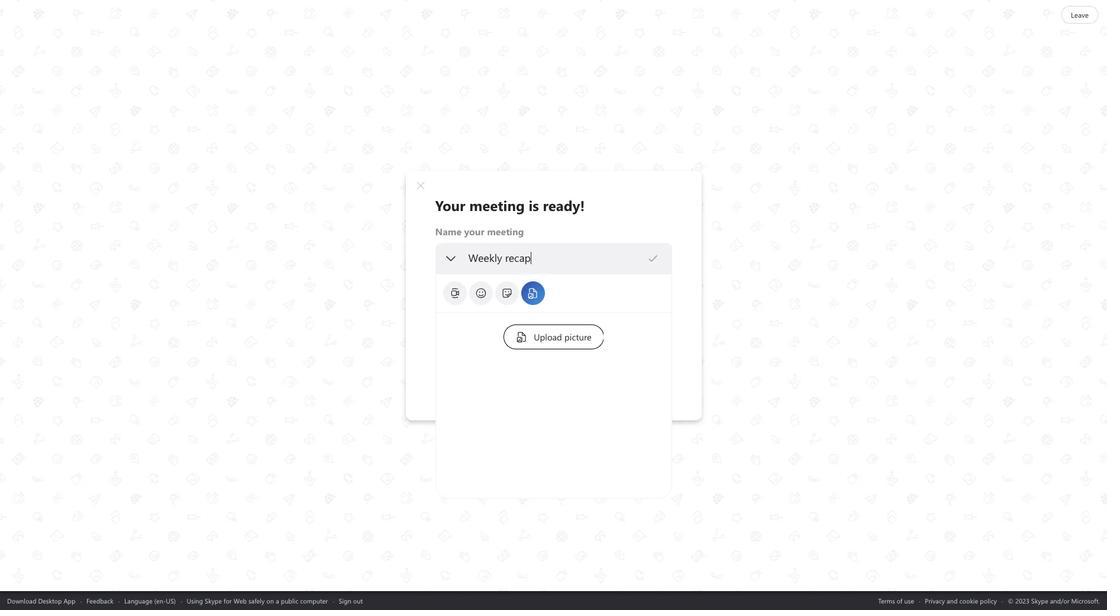 Task type: locate. For each thing, give the bounding box(es) containing it.
desktop
[[38, 597, 62, 606]]

download desktop app link
[[7, 597, 75, 606]]

(en-
[[154, 597, 166, 606]]

download desktop app
[[7, 597, 75, 606]]

language (en-us) link
[[124, 597, 176, 606]]

tab list
[[442, 281, 663, 307]]

language (en-us)
[[124, 597, 176, 606]]

sign out link
[[339, 597, 363, 606]]

web
[[234, 597, 247, 606]]

on
[[267, 597, 274, 606]]

out
[[353, 597, 363, 606]]

of
[[897, 597, 903, 606]]

using skype for web safely on a public computer link
[[187, 597, 328, 606]]

sign
[[339, 597, 352, 606]]

public
[[281, 597, 299, 606]]

and
[[947, 597, 958, 606]]

using skype for web safely on a public computer
[[187, 597, 328, 606]]

privacy and cookie policy
[[926, 597, 998, 606]]

terms of use link
[[879, 597, 915, 606]]

download
[[7, 597, 36, 606]]



Task type: describe. For each thing, give the bounding box(es) containing it.
safely
[[249, 597, 265, 606]]

us)
[[166, 597, 176, 606]]

privacy and cookie policy link
[[926, 597, 998, 606]]

policy
[[981, 597, 998, 606]]

feedback
[[86, 597, 114, 606]]

computer
[[300, 597, 328, 606]]

a
[[276, 597, 279, 606]]

skype
[[205, 597, 222, 606]]

app
[[64, 597, 75, 606]]

Type a meeting name (optional) text field
[[468, 252, 647, 265]]

using
[[187, 597, 203, 606]]

privacy
[[926, 597, 946, 606]]

terms
[[879, 597, 896, 606]]

use
[[905, 597, 915, 606]]

cookie
[[960, 597, 979, 606]]

terms of use
[[879, 597, 915, 606]]

sign out
[[339, 597, 363, 606]]

feedback link
[[86, 597, 114, 606]]

language
[[124, 597, 153, 606]]

for
[[224, 597, 232, 606]]



Task type: vqa. For each thing, say whether or not it's contained in the screenshot.
privacy and cookie policy
yes



